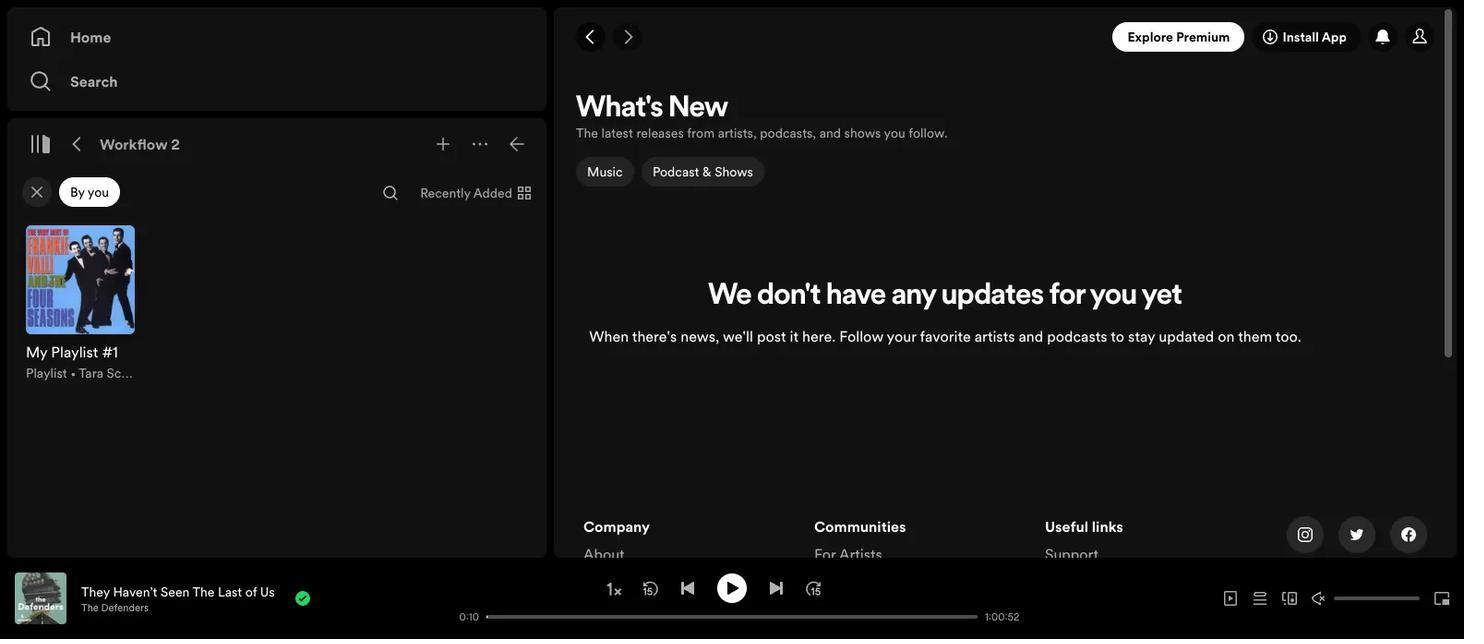 Task type: describe. For each thing, give the bounding box(es) containing it.
Music checkbox
[[576, 157, 634, 187]]

for
[[815, 544, 836, 564]]

skip forward 15 seconds image
[[806, 581, 821, 595]]

by
[[70, 183, 85, 201]]

2
[[171, 134, 180, 154]]

for artists link
[[815, 544, 883, 572]]

list containing company
[[584, 516, 793, 620]]

Recently Added, Grid view field
[[406, 178, 543, 208]]

it
[[790, 326, 799, 347]]

haven't
[[113, 582, 157, 601]]

stay
[[1129, 326, 1156, 347]]

you inside option
[[88, 183, 109, 201]]

on
[[1219, 326, 1235, 347]]

now playing: they haven't seen the last of us by the defenders footer
[[15, 573, 442, 624]]

app
[[1322, 28, 1347, 46]]

they haven't seen the last of us the defenders
[[81, 582, 275, 615]]

•
[[70, 364, 76, 382]]

and inside what's new the latest releases from artists, podcasts, and shows you follow.
[[820, 124, 842, 142]]

spotify - web player: music for everyone element
[[554, 89, 1458, 639]]

next image
[[769, 581, 784, 595]]

home link
[[30, 18, 525, 55]]

playlist
[[26, 364, 67, 382]]

of
[[245, 582, 257, 601]]

to
[[1111, 326, 1125, 347]]

1 horizontal spatial the
[[193, 582, 215, 601]]

useful links support
[[1046, 516, 1124, 564]]

go back image
[[583, 30, 598, 44]]

By you checkbox
[[59, 177, 120, 207]]

the inside what's new the latest releases from artists, podcasts, and shows you follow.
[[576, 124, 598, 142]]

workflow 2
[[100, 134, 180, 154]]

1 vertical spatial and
[[1019, 326, 1044, 347]]

post
[[757, 326, 787, 347]]

support link
[[1046, 544, 1099, 572]]

install
[[1283, 28, 1319, 46]]

too.
[[1276, 326, 1302, 347]]

1:00:52
[[986, 610, 1020, 624]]

workflow 2 button
[[96, 129, 184, 159]]

us
[[260, 582, 275, 601]]

list containing communities
[[815, 516, 1023, 639]]

when there's news, we'll post it here. follow your favorite artists and podcasts to stay updated on them too.
[[590, 326, 1302, 347]]

don't
[[758, 282, 821, 312]]

0 horizontal spatial the
[[81, 601, 99, 615]]

previous image
[[681, 581, 696, 595]]

for
[[1050, 282, 1086, 312]]

install app link
[[1252, 22, 1362, 52]]

communities for artists
[[815, 516, 907, 564]]

here.
[[803, 326, 836, 347]]

podcasts
[[1048, 326, 1108, 347]]

explore premium
[[1128, 28, 1230, 46]]

updated
[[1160, 326, 1215, 347]]

workflow
[[100, 134, 168, 154]]

change speed image
[[605, 580, 623, 598]]

Podcast & Shows checkbox
[[642, 157, 764, 187]]

updates
[[942, 282, 1045, 312]]

there's
[[633, 326, 677, 347]]

the defenders link
[[81, 601, 149, 615]]

none search field inside 'main' element
[[376, 178, 406, 208]]

artists
[[975, 326, 1016, 347]]

explore premium button
[[1113, 22, 1245, 52]]

your
[[887, 326, 917, 347]]

follow
[[840, 326, 884, 347]]

last
[[218, 582, 242, 601]]

about link
[[584, 544, 625, 572]]

search
[[70, 71, 118, 91]]

when
[[590, 326, 629, 347]]

now playing view image
[[43, 581, 58, 596]]

list containing useful links
[[1046, 516, 1254, 592]]

latest
[[602, 124, 634, 142]]

podcast
[[653, 163, 699, 181]]

0:10
[[460, 610, 479, 624]]

follow.
[[909, 124, 948, 142]]



Task type: vqa. For each thing, say whether or not it's contained in the screenshot.
Go back image
yes



Task type: locate. For each thing, give the bounding box(es) containing it.
group containing playlist
[[15, 214, 146, 393]]

releases
[[637, 124, 684, 142]]

group
[[15, 214, 146, 393]]

we'll
[[723, 326, 754, 347]]

recently added
[[420, 184, 513, 202]]

news,
[[681, 326, 720, 347]]

2 vertical spatial you
[[1091, 282, 1138, 312]]

yet
[[1142, 282, 1183, 312]]

0 horizontal spatial list
[[584, 516, 793, 620]]

artists,
[[718, 124, 757, 142]]

about
[[584, 544, 625, 564]]

added
[[474, 184, 513, 202]]

and left shows
[[820, 124, 842, 142]]

artists
[[840, 544, 883, 564]]

and right artists
[[1019, 326, 1044, 347]]

0 horizontal spatial you
[[88, 183, 109, 201]]

home
[[70, 27, 111, 47]]

them
[[1239, 326, 1273, 347]]

1 horizontal spatial you
[[884, 124, 906, 142]]

support
[[1046, 544, 1099, 564]]

top bar and user menu element
[[554, 7, 1458, 67]]

you right by
[[88, 183, 109, 201]]

useful
[[1046, 516, 1089, 536]]

main element
[[7, 7, 547, 558]]

volume off image
[[1313, 591, 1327, 606]]

shows
[[715, 163, 753, 181]]

from
[[687, 124, 715, 142]]

what's new the latest releases from artists, podcasts, and shows you follow.
[[576, 94, 948, 142]]

what's
[[576, 94, 664, 124]]

new
[[669, 94, 729, 124]]

player controls element
[[0, 573, 1023, 624]]

we don't have any updates for you yet
[[709, 282, 1183, 312]]

0 vertical spatial you
[[884, 124, 906, 142]]

skip back 15 seconds image
[[644, 581, 659, 595]]

you right shows
[[884, 124, 906, 142]]

have
[[827, 282, 887, 312]]

play image
[[725, 581, 740, 595]]

podcasts,
[[760, 124, 817, 142]]

any
[[892, 282, 937, 312]]

by you
[[70, 183, 109, 201]]

you
[[884, 124, 906, 142], [88, 183, 109, 201], [1091, 282, 1138, 312]]

the left defenders
[[81, 601, 99, 615]]

clear filters image
[[30, 185, 44, 200]]

install app
[[1283, 28, 1347, 46]]

2 horizontal spatial list
[[1046, 516, 1254, 592]]

explore
[[1128, 28, 1173, 46]]

the left last
[[193, 582, 215, 601]]

premium
[[1176, 28, 1230, 46]]

they haven't seen the last of us link
[[81, 582, 275, 601]]

communities
[[815, 516, 907, 536]]

what's new image
[[1377, 30, 1391, 44]]

you up to in the bottom right of the page
[[1091, 282, 1138, 312]]

3 list from the left
[[1046, 516, 1254, 592]]

group inside 'main' element
[[15, 214, 146, 393]]

2 horizontal spatial you
[[1091, 282, 1138, 312]]

and
[[820, 124, 842, 142], [1019, 326, 1044, 347]]

list
[[584, 516, 793, 620], [815, 516, 1023, 639], [1046, 516, 1254, 592]]

the
[[576, 124, 598, 142], [193, 582, 215, 601], [81, 601, 99, 615]]

search link
[[30, 63, 525, 100]]

1 list from the left
[[584, 516, 793, 620]]

playlist •
[[26, 364, 79, 382]]

the left latest on the left of the page
[[576, 124, 598, 142]]

&
[[702, 163, 711, 181]]

1 horizontal spatial and
[[1019, 326, 1044, 347]]

None search field
[[376, 178, 406, 208]]

twitter image
[[1350, 527, 1365, 542]]

facebook image
[[1402, 527, 1417, 542]]

seen
[[161, 582, 190, 601]]

music
[[587, 163, 623, 181]]

instagram image
[[1299, 527, 1313, 542]]

we
[[709, 282, 752, 312]]

company about
[[584, 516, 650, 564]]

company
[[584, 516, 650, 536]]

links
[[1093, 516, 1124, 536]]

podcast & shows
[[653, 163, 753, 181]]

they
[[81, 582, 110, 601]]

0 horizontal spatial and
[[820, 124, 842, 142]]

0 vertical spatial and
[[820, 124, 842, 142]]

1 vertical spatial you
[[88, 183, 109, 201]]

1 horizontal spatial list
[[815, 516, 1023, 639]]

recently
[[420, 184, 471, 202]]

defenders
[[101, 601, 149, 615]]

favorite
[[920, 326, 971, 347]]

shows
[[845, 124, 882, 142]]

search in your library image
[[383, 186, 398, 200]]

go forward image
[[620, 30, 635, 44]]

2 list from the left
[[815, 516, 1023, 639]]

connect to a device image
[[1283, 591, 1298, 606]]

2 horizontal spatial the
[[576, 124, 598, 142]]

you inside what's new the latest releases from artists, podcasts, and shows you follow.
[[884, 124, 906, 142]]



